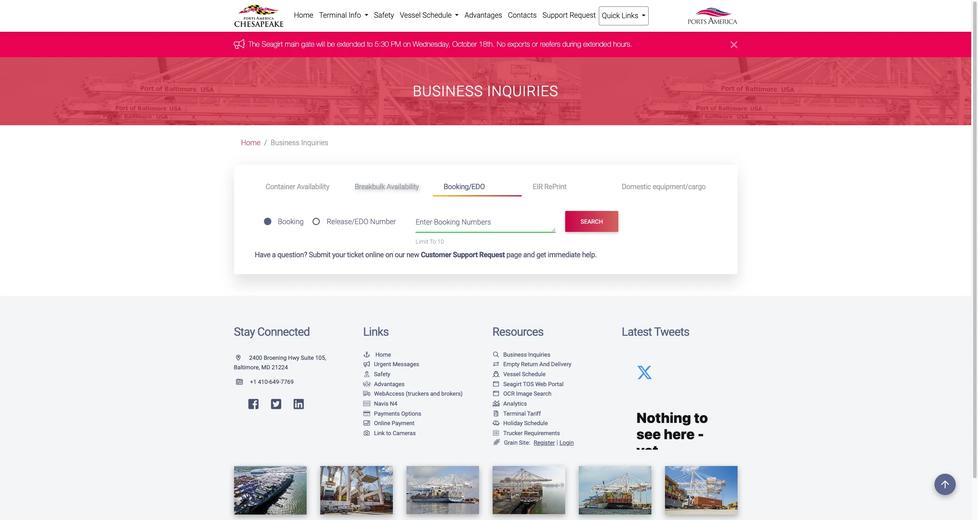Task type: vqa. For each thing, say whether or not it's contained in the screenshot.
information at the top of the page
no



Task type: describe. For each thing, give the bounding box(es) containing it.
holiday
[[503, 420, 523, 427]]

7769
[[281, 378, 294, 385]]

the seagirt main gate will be extended to 5:30 pm on wednesday, october 18th.  no exports or reefers during extended hours. alert
[[0, 32, 971, 57]]

0 horizontal spatial on
[[385, 251, 393, 259]]

0 vertical spatial advantages
[[465, 11, 502, 20]]

link to cameras link
[[363, 430, 416, 436]]

payments
[[374, 410, 400, 417]]

empty
[[503, 361, 520, 368]]

connected
[[257, 325, 310, 339]]

bullhorn image
[[234, 39, 248, 49]]

availability for breakbulk availability
[[387, 182, 419, 191]]

close image
[[731, 39, 738, 50]]

trucker
[[503, 430, 523, 436]]

contacts link
[[505, 6, 540, 25]]

105,
[[315, 354, 326, 361]]

container storage image
[[363, 401, 370, 407]]

messages
[[393, 361, 419, 368]]

ticket
[[347, 251, 364, 259]]

18th.
[[479, 40, 495, 48]]

camera image
[[363, 430, 370, 436]]

1 horizontal spatial links
[[622, 11, 638, 20]]

0 vertical spatial schedule
[[423, 11, 452, 20]]

2 safety from the top
[[374, 371, 390, 378]]

webaccess (truckers and brokers)
[[374, 390, 463, 397]]

0 vertical spatial request
[[570, 11, 596, 20]]

payments options link
[[363, 410, 421, 417]]

home for the 'home' link associated with terminal info 'link'
[[294, 11, 313, 20]]

immediate
[[548, 251, 581, 259]]

requirements
[[524, 430, 560, 436]]

container availability
[[266, 182, 329, 191]]

site:
[[519, 439, 530, 446]]

options
[[401, 410, 421, 417]]

stay
[[234, 325, 255, 339]]

release/edo number
[[327, 218, 396, 226]]

availability for container availability
[[297, 182, 329, 191]]

analytics image
[[493, 401, 500, 407]]

stay connected
[[234, 325, 310, 339]]

terminal for terminal info
[[319, 11, 347, 20]]

navis
[[374, 400, 389, 407]]

page
[[507, 251, 522, 259]]

limit to 10
[[416, 238, 444, 245]]

1 vertical spatial home link
[[241, 139, 261, 147]]

quick links
[[602, 11, 640, 20]]

eir reprint
[[533, 182, 567, 191]]

container availability link
[[255, 179, 344, 195]]

1 vertical spatial to
[[386, 430, 391, 436]]

register
[[534, 439, 555, 446]]

1 vertical spatial advantages link
[[363, 381, 405, 387]]

search image
[[493, 352, 500, 358]]

1 vertical spatial business inquiries
[[271, 139, 328, 147]]

truck container image
[[363, 391, 370, 397]]

urgent messages link
[[363, 361, 419, 368]]

grain site: register | login
[[504, 439, 574, 447]]

customer
[[421, 251, 451, 259]]

browser image for seagirt
[[493, 381, 500, 387]]

question?
[[277, 251, 307, 259]]

wheat image
[[493, 439, 501, 446]]

seagirt inside alert
[[262, 40, 283, 48]]

terminal info
[[319, 11, 363, 20]]

Enter Booking Numbers text field
[[416, 217, 556, 232]]

enter booking numbers
[[416, 218, 491, 226]]

hand receiving image
[[363, 381, 370, 387]]

our
[[395, 251, 405, 259]]

equipment/cargo
[[653, 182, 706, 191]]

2 horizontal spatial home
[[376, 351, 391, 358]]

reprint
[[544, 182, 567, 191]]

21224
[[272, 364, 288, 371]]

login
[[560, 439, 574, 446]]

analytics
[[503, 400, 527, 407]]

1 vertical spatial support
[[453, 251, 478, 259]]

twitter square image
[[271, 398, 281, 410]]

october
[[452, 40, 477, 48]]

2400 broening hwy suite 105, baltimore, md 21224 link
[[234, 354, 326, 371]]

2 booking from the left
[[434, 218, 460, 226]]

+1
[[250, 378, 257, 385]]

hwy
[[288, 354, 299, 361]]

linkedin image
[[294, 398, 304, 410]]

quick
[[602, 11, 620, 20]]

latest tweets
[[622, 325, 690, 339]]

eir reprint link
[[522, 179, 611, 195]]

seagirt tos web portal
[[503, 381, 564, 387]]

a
[[272, 251, 276, 259]]

hours.
[[613, 40, 632, 48]]

urgent messages
[[374, 361, 419, 368]]

0 horizontal spatial advantages
[[374, 381, 405, 387]]

domestic equipment/cargo link
[[611, 179, 717, 195]]

2 vertical spatial business inquiries
[[503, 351, 551, 358]]

support request link
[[540, 6, 599, 25]]

suite
[[301, 354, 314, 361]]

number
[[370, 218, 396, 226]]

delivery
[[551, 361, 572, 368]]

5:30
[[375, 40, 389, 48]]

ocr image search link
[[493, 390, 552, 397]]

safety link for urgent messages link
[[363, 371, 390, 378]]

login link
[[560, 439, 574, 446]]

webaccess (truckers and brokers) link
[[363, 390, 463, 397]]

register link
[[532, 439, 555, 446]]

latest
[[622, 325, 652, 339]]

|
[[557, 439, 558, 447]]

exports
[[508, 40, 530, 48]]

trucker requirements
[[503, 430, 560, 436]]

1 vertical spatial and
[[430, 390, 440, 397]]

1 horizontal spatial and
[[523, 251, 535, 259]]

phone office image
[[236, 379, 250, 385]]

user hard hat image
[[363, 372, 370, 377]]

trucker requirements link
[[493, 430, 560, 436]]

empty return and delivery link
[[493, 361, 572, 368]]

tweets
[[654, 325, 690, 339]]

analytics link
[[493, 400, 527, 407]]

be
[[327, 40, 335, 48]]

baltimore,
[[234, 364, 260, 371]]

numbers
[[462, 218, 491, 226]]

search button
[[565, 211, 619, 232]]

resources
[[493, 325, 544, 339]]

urgent
[[374, 361, 391, 368]]

on inside alert
[[403, 40, 411, 48]]

0 vertical spatial business inquiries
[[413, 83, 559, 100]]

anchor image
[[363, 352, 370, 358]]

your
[[332, 251, 346, 259]]

1 vertical spatial links
[[363, 325, 389, 339]]

wednesday,
[[413, 40, 450, 48]]

0 vertical spatial inquiries
[[487, 83, 559, 100]]



Task type: locate. For each thing, give the bounding box(es) containing it.
support up "reefers"
[[543, 11, 568, 20]]

support request
[[543, 11, 596, 20]]

649-
[[269, 378, 281, 385]]

0 vertical spatial vessel
[[400, 11, 421, 20]]

2 vertical spatial business
[[503, 351, 527, 358]]

bells image
[[493, 421, 500, 426]]

facebook square image
[[248, 398, 259, 410]]

0 vertical spatial seagirt
[[262, 40, 283, 48]]

1 vertical spatial advantages
[[374, 381, 405, 387]]

schedule
[[423, 11, 452, 20], [522, 371, 546, 378], [524, 420, 548, 427]]

1 vertical spatial request
[[479, 251, 505, 259]]

0 horizontal spatial request
[[479, 251, 505, 259]]

advantages up "18th."
[[465, 11, 502, 20]]

navis n4 link
[[363, 400, 397, 407]]

1 vertical spatial vessel schedule link
[[493, 371, 546, 378]]

1 booking from the left
[[278, 218, 304, 226]]

vessel up pm
[[400, 11, 421, 20]]

0 vertical spatial terminal
[[319, 11, 347, 20]]

ship image
[[493, 372, 500, 377]]

business inquiries link
[[493, 351, 551, 358]]

new
[[407, 251, 419, 259]]

release/edo
[[327, 218, 369, 226]]

tos
[[523, 381, 534, 387]]

availability
[[297, 182, 329, 191], [387, 182, 419, 191]]

container
[[266, 182, 295, 191]]

1 horizontal spatial business
[[413, 83, 483, 100]]

file invoice image
[[493, 411, 500, 417]]

md
[[261, 364, 270, 371]]

0 vertical spatial support
[[543, 11, 568, 20]]

1 vertical spatial vessel schedule
[[503, 371, 546, 378]]

vessel schedule link down empty on the right of page
[[493, 371, 546, 378]]

1 vertical spatial terminal
[[503, 410, 526, 417]]

or
[[532, 40, 538, 48]]

1 horizontal spatial advantages
[[465, 11, 502, 20]]

request left quick
[[570, 11, 596, 20]]

2 horizontal spatial home link
[[363, 351, 391, 358]]

0 horizontal spatial terminal
[[319, 11, 347, 20]]

business inquiries
[[413, 83, 559, 100], [271, 139, 328, 147], [503, 351, 551, 358]]

breakbulk availability link
[[344, 179, 433, 195]]

0 vertical spatial home
[[294, 11, 313, 20]]

customer support request link
[[421, 251, 505, 259]]

1 horizontal spatial home
[[294, 11, 313, 20]]

map marker alt image
[[236, 355, 248, 361]]

0 vertical spatial vessel schedule link
[[397, 6, 462, 25]]

terminal
[[319, 11, 347, 20], [503, 410, 526, 417]]

go to top image
[[935, 474, 956, 495]]

1 vertical spatial seagirt
[[503, 381, 522, 387]]

0 horizontal spatial support
[[453, 251, 478, 259]]

safety
[[374, 11, 394, 20], [374, 371, 390, 378]]

0 vertical spatial vessel schedule
[[400, 11, 453, 20]]

cameras
[[393, 430, 416, 436]]

extended right during
[[583, 40, 611, 48]]

list alt image
[[493, 430, 500, 436]]

n4
[[390, 400, 397, 407]]

1 vertical spatial vessel
[[503, 371, 521, 378]]

0 vertical spatial safety link
[[371, 6, 397, 25]]

0 vertical spatial safety
[[374, 11, 394, 20]]

1 horizontal spatial on
[[403, 40, 411, 48]]

schedule for ship image
[[522, 371, 546, 378]]

0 horizontal spatial vessel schedule
[[400, 11, 453, 20]]

booking up 10
[[434, 218, 460, 226]]

booking up question?
[[278, 218, 304, 226]]

link
[[374, 430, 385, 436]]

1 vertical spatial browser image
[[493, 391, 500, 397]]

schedule down "tariff"
[[524, 420, 548, 427]]

to inside alert
[[367, 40, 373, 48]]

get
[[537, 251, 546, 259]]

0 horizontal spatial links
[[363, 325, 389, 339]]

(truckers
[[406, 390, 429, 397]]

2 availability from the left
[[387, 182, 419, 191]]

main
[[285, 40, 299, 48]]

navis n4
[[374, 400, 397, 407]]

1 horizontal spatial advantages link
[[462, 6, 505, 25]]

0 horizontal spatial and
[[430, 390, 440, 397]]

links right quick
[[622, 11, 638, 20]]

1 vertical spatial on
[[385, 251, 393, 259]]

0 vertical spatial search
[[581, 218, 603, 225]]

0 horizontal spatial extended
[[337, 40, 365, 48]]

0 horizontal spatial seagirt
[[262, 40, 283, 48]]

and left "get"
[[523, 251, 535, 259]]

+1 410-649-7769
[[250, 378, 294, 385]]

browser image down ship image
[[493, 381, 500, 387]]

quick links link
[[599, 6, 649, 25]]

1 horizontal spatial extended
[[583, 40, 611, 48]]

1 horizontal spatial vessel schedule link
[[493, 371, 546, 378]]

search up help.
[[581, 218, 603, 225]]

1 horizontal spatial home link
[[291, 6, 316, 25]]

on right pm
[[403, 40, 411, 48]]

on
[[403, 40, 411, 48], [385, 251, 393, 259]]

safety link down 'urgent'
[[363, 371, 390, 378]]

terminal info link
[[316, 6, 371, 25]]

links up anchor image
[[363, 325, 389, 339]]

0 horizontal spatial business
[[271, 139, 300, 147]]

1 horizontal spatial support
[[543, 11, 568, 20]]

empty return and delivery
[[503, 361, 572, 368]]

safety link for terminal info 'link'
[[371, 6, 397, 25]]

1 horizontal spatial to
[[386, 430, 391, 436]]

safety down 'urgent'
[[374, 371, 390, 378]]

1 horizontal spatial search
[[581, 218, 603, 225]]

terminal left the info
[[319, 11, 347, 20]]

vessel schedule
[[400, 11, 453, 20], [503, 371, 546, 378]]

search
[[581, 218, 603, 225], [534, 390, 552, 397]]

breakbulk
[[355, 182, 385, 191]]

1 extended from the left
[[337, 40, 365, 48]]

terminal inside 'link'
[[319, 11, 347, 20]]

terminal tariff link
[[493, 410, 541, 417]]

1 vertical spatial home
[[241, 139, 261, 147]]

0 horizontal spatial to
[[367, 40, 373, 48]]

exchange image
[[493, 362, 500, 368]]

0 vertical spatial business
[[413, 83, 483, 100]]

search inside button
[[581, 218, 603, 225]]

to
[[367, 40, 373, 48], [386, 430, 391, 436]]

the seagirt main gate will be extended to 5:30 pm on wednesday, october 18th.  no exports or reefers during extended hours. link
[[248, 40, 632, 48]]

1 browser image from the top
[[493, 381, 500, 387]]

on left our at the left of the page
[[385, 251, 393, 259]]

0 vertical spatial advantages link
[[462, 6, 505, 25]]

0 horizontal spatial booking
[[278, 218, 304, 226]]

1 vertical spatial schedule
[[522, 371, 546, 378]]

1 horizontal spatial booking
[[434, 218, 460, 226]]

extended
[[337, 40, 365, 48], [583, 40, 611, 48]]

vessel schedule link up wednesday,
[[397, 6, 462, 25]]

1 horizontal spatial terminal
[[503, 410, 526, 417]]

schedule up seagirt tos web portal
[[522, 371, 546, 378]]

0 horizontal spatial home link
[[241, 139, 261, 147]]

request
[[570, 11, 596, 20], [479, 251, 505, 259]]

vessel down empty on the right of page
[[503, 371, 521, 378]]

2 horizontal spatial business
[[503, 351, 527, 358]]

0 vertical spatial home link
[[291, 6, 316, 25]]

advantages up webaccess
[[374, 381, 405, 387]]

1 safety from the top
[[374, 11, 394, 20]]

will
[[316, 40, 325, 48]]

gate
[[301, 40, 314, 48]]

holiday schedule link
[[493, 420, 548, 427]]

2 vertical spatial home link
[[363, 351, 391, 358]]

0 vertical spatial and
[[523, 251, 535, 259]]

0 horizontal spatial availability
[[297, 182, 329, 191]]

tariff
[[527, 410, 541, 417]]

0 horizontal spatial search
[[534, 390, 552, 397]]

portal
[[548, 381, 564, 387]]

vessel schedule up wednesday,
[[400, 11, 453, 20]]

have a question? submit your ticket online on our new customer support request page and get immediate help.
[[255, 251, 597, 259]]

ocr image search
[[503, 390, 552, 397]]

and
[[540, 361, 550, 368]]

0 vertical spatial links
[[622, 11, 638, 20]]

browser image inside seagirt tos web portal link
[[493, 381, 500, 387]]

browser image
[[493, 381, 500, 387], [493, 391, 500, 397]]

browser image up analytics image
[[493, 391, 500, 397]]

info
[[349, 11, 361, 20]]

1 vertical spatial safety link
[[363, 371, 390, 378]]

links
[[622, 11, 638, 20], [363, 325, 389, 339]]

1 vertical spatial business
[[271, 139, 300, 147]]

1 vertical spatial inquiries
[[301, 139, 328, 147]]

bullhorn image
[[363, 362, 370, 368]]

1 horizontal spatial seagirt
[[503, 381, 522, 387]]

request left page
[[479, 251, 505, 259]]

image
[[516, 390, 532, 397]]

0 vertical spatial on
[[403, 40, 411, 48]]

to left 5:30
[[367, 40, 373, 48]]

schedule up the seagirt main gate will be extended to 5:30 pm on wednesday, october 18th.  no exports or reefers during extended hours.
[[423, 11, 452, 20]]

1 horizontal spatial availability
[[387, 182, 419, 191]]

schedule for bells icon
[[524, 420, 548, 427]]

0 vertical spatial to
[[367, 40, 373, 48]]

+1 410-649-7769 link
[[234, 378, 294, 385]]

booking
[[278, 218, 304, 226], [434, 218, 460, 226]]

credit card front image
[[363, 421, 370, 426]]

0 horizontal spatial home
[[241, 139, 261, 147]]

webaccess
[[374, 390, 404, 397]]

2400
[[249, 354, 262, 361]]

support right customer
[[453, 251, 478, 259]]

pm
[[391, 40, 401, 48]]

0 horizontal spatial vessel
[[400, 11, 421, 20]]

business
[[413, 83, 483, 100], [271, 139, 300, 147], [503, 351, 527, 358]]

1 vertical spatial safety
[[374, 371, 390, 378]]

during
[[563, 40, 581, 48]]

1 vertical spatial search
[[534, 390, 552, 397]]

domestic
[[622, 182, 651, 191]]

1 horizontal spatial request
[[570, 11, 596, 20]]

and left brokers)
[[430, 390, 440, 397]]

seagirt up "ocr"
[[503, 381, 522, 387]]

eir
[[533, 182, 543, 191]]

1 horizontal spatial vessel
[[503, 371, 521, 378]]

no
[[497, 40, 506, 48]]

enter
[[416, 218, 432, 226]]

extended right be
[[337, 40, 365, 48]]

to right link
[[386, 430, 391, 436]]

0 horizontal spatial vessel schedule link
[[397, 6, 462, 25]]

search down 'web'
[[534, 390, 552, 397]]

credit card image
[[363, 411, 370, 417]]

0 horizontal spatial advantages link
[[363, 381, 405, 387]]

help.
[[582, 251, 597, 259]]

1 availability from the left
[[297, 182, 329, 191]]

inquiries
[[487, 83, 559, 100], [301, 139, 328, 147], [528, 351, 551, 358]]

browser image inside ocr image search "link"
[[493, 391, 500, 397]]

vessel schedule link
[[397, 6, 462, 25], [493, 371, 546, 378]]

availability right container
[[297, 182, 329, 191]]

home for the middle the 'home' link
[[241, 139, 261, 147]]

advantages link up webaccess
[[363, 381, 405, 387]]

terminal down analytics
[[503, 410, 526, 417]]

410-
[[258, 378, 269, 385]]

1 horizontal spatial vessel schedule
[[503, 371, 546, 378]]

safety link up 5:30
[[371, 6, 397, 25]]

2 vertical spatial inquiries
[[528, 351, 551, 358]]

seagirt right the
[[262, 40, 283, 48]]

2 vertical spatial schedule
[[524, 420, 548, 427]]

browser image for ocr
[[493, 391, 500, 397]]

2 extended from the left
[[583, 40, 611, 48]]

0 vertical spatial browser image
[[493, 381, 500, 387]]

2 vertical spatial home
[[376, 351, 391, 358]]

home link
[[291, 6, 316, 25], [241, 139, 261, 147], [363, 351, 391, 358]]

home link for urgent messages link
[[363, 351, 391, 358]]

2 browser image from the top
[[493, 391, 500, 397]]

advantages link up "18th."
[[462, 6, 505, 25]]

home link for terminal info 'link'
[[291, 6, 316, 25]]

vessel
[[400, 11, 421, 20], [503, 371, 521, 378]]

terminal for terminal tariff
[[503, 410, 526, 417]]

vessel schedule up seagirt tos web portal link
[[503, 371, 546, 378]]

safety link
[[371, 6, 397, 25], [363, 371, 390, 378]]

safety up 5:30
[[374, 11, 394, 20]]

availability right breakbulk
[[387, 182, 419, 191]]



